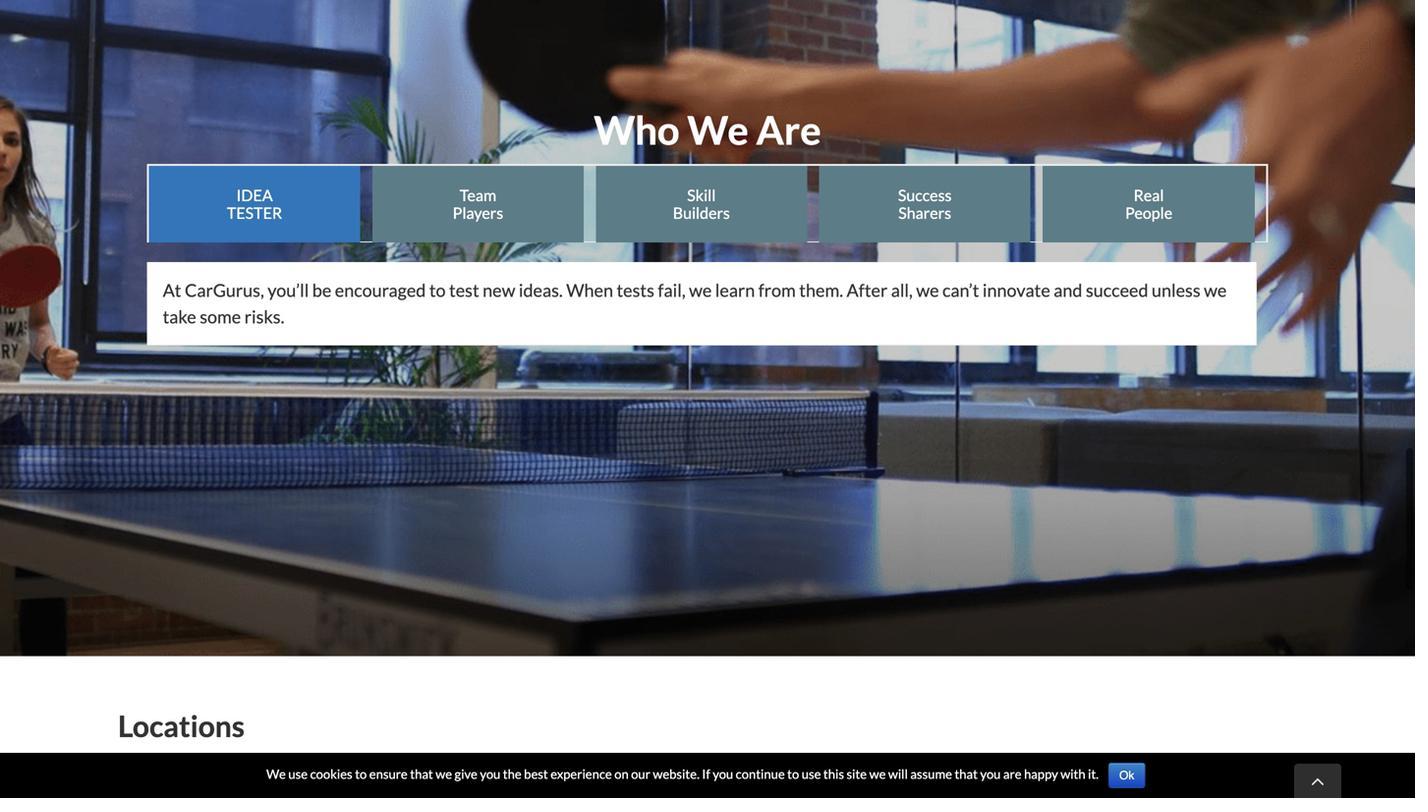 Task type: locate. For each thing, give the bounding box(es) containing it.
be
[[312, 280, 331, 301]]

tab containing skill builders
[[596, 166, 808, 243]]

we
[[689, 280, 712, 301], [916, 280, 939, 301], [1204, 280, 1227, 301], [436, 767, 452, 783], [869, 767, 886, 783]]

tab containing real people
[[1043, 166, 1255, 243]]

it.
[[1088, 767, 1099, 783]]

tab up all,
[[819, 166, 1032, 243]]

at cargurus, you'll be encouraged to test new ideas. when tests fail, we learn from them. after all, we can't innovate and succeed unless we take some risks. tab panel
[[147, 262, 1268, 346], [147, 262, 1257, 346]]

you
[[480, 767, 500, 783], [713, 767, 733, 783], [980, 767, 1001, 783]]

them.
[[799, 280, 843, 301]]

continue
[[736, 767, 785, 783]]

0 horizontal spatial that
[[410, 767, 433, 783]]

sharers
[[898, 203, 951, 223]]

team players
[[453, 186, 503, 223]]

you left are
[[980, 767, 1001, 783]]

success sharers
[[898, 186, 952, 223]]

1 horizontal spatial to
[[429, 280, 446, 301]]

team
[[460, 186, 496, 205]]

tab up unless
[[1043, 166, 1255, 243]]

to left test
[[429, 280, 446, 301]]

1 horizontal spatial use
[[802, 767, 821, 783]]

0 horizontal spatial you
[[480, 767, 500, 783]]

2 you from the left
[[713, 767, 733, 783]]

use
[[288, 767, 308, 783], [802, 767, 821, 783]]

1 vertical spatial we
[[266, 767, 286, 783]]

2 horizontal spatial to
[[787, 767, 799, 783]]

dublin, ireland image
[[1075, 767, 1309, 799]]

at
[[163, 280, 181, 301]]

1 horizontal spatial that
[[955, 767, 978, 783]]

3 you from the left
[[980, 767, 1001, 783]]

you left the
[[480, 767, 500, 783]]

0 horizontal spatial we
[[266, 767, 286, 783]]

that right ensure
[[410, 767, 433, 783]]

website.
[[653, 767, 700, 783]]

players
[[453, 203, 503, 223]]

2 tab from the left
[[372, 166, 585, 243]]

will
[[888, 767, 908, 783]]

london, england image
[[830, 767, 1064, 799]]

tab up test
[[372, 166, 585, 243]]

2 horizontal spatial you
[[980, 767, 1001, 783]]

to right continue
[[787, 767, 799, 783]]

raleigh nc image
[[585, 767, 818, 799]]

we up skill
[[687, 106, 749, 153]]

1 horizontal spatial we
[[687, 106, 749, 153]]

we right unless
[[1204, 280, 1227, 301]]

we
[[687, 106, 749, 153], [266, 767, 286, 783]]

use left cookies
[[288, 767, 308, 783]]

we left cookies
[[266, 767, 286, 783]]

1 horizontal spatial you
[[713, 767, 733, 783]]

2 that from the left
[[955, 767, 978, 783]]

at cargurus, you'll be encouraged to test new ideas. when tests fail, we learn from them. after all, we can't innovate and succeed unless we take some risks.
[[163, 280, 1227, 328]]

tab down the who we are
[[596, 166, 808, 243]]

give
[[455, 767, 477, 783]]

that right "assume"
[[955, 767, 978, 783]]

real
[[1134, 186, 1164, 205]]

tab containing idea tester
[[149, 166, 361, 243]]

idea
[[236, 186, 273, 205]]

to
[[429, 280, 446, 301], [355, 767, 367, 783], [787, 767, 799, 783]]

encouraged
[[335, 280, 426, 301]]

the
[[503, 767, 522, 783]]

to left ensure
[[355, 767, 367, 783]]

best
[[524, 767, 548, 783]]

all,
[[891, 280, 913, 301]]

3 tab from the left
[[596, 166, 808, 243]]

tab list
[[148, 165, 1267, 243]]

0 horizontal spatial use
[[288, 767, 308, 783]]

you right if
[[713, 767, 733, 783]]

idea tester
[[227, 186, 282, 223]]

tab up cargurus,
[[149, 166, 361, 243]]

use left this
[[802, 767, 821, 783]]

tab containing team players
[[372, 166, 585, 243]]

happy
[[1024, 767, 1058, 783]]

we left the give
[[436, 767, 452, 783]]

can't
[[942, 280, 979, 301]]

5 tab from the left
[[1043, 166, 1255, 243]]

ok
[[1119, 769, 1134, 783]]

tab
[[149, 166, 361, 243], [372, 166, 585, 243], [596, 166, 808, 243], [819, 166, 1032, 243], [1043, 166, 1255, 243]]

tests
[[617, 280, 654, 301]]

1 tab from the left
[[149, 166, 361, 243]]

risks.
[[244, 306, 284, 328]]

you'll
[[268, 280, 309, 301]]

that
[[410, 767, 433, 783], [955, 767, 978, 783]]

1 use from the left
[[288, 767, 308, 783]]

when
[[566, 280, 613, 301]]

4 tab from the left
[[819, 166, 1032, 243]]

if
[[702, 767, 710, 783]]



Task type: describe. For each thing, give the bounding box(es) containing it.
with
[[1061, 767, 1086, 783]]

we left will
[[869, 767, 886, 783]]

ensure
[[369, 767, 408, 783]]

1 that from the left
[[410, 767, 433, 783]]

take
[[163, 306, 196, 328]]

ideas.
[[519, 280, 563, 301]]

skill builders
[[673, 186, 730, 223]]

experience
[[551, 767, 612, 783]]

this
[[823, 767, 844, 783]]

and
[[1054, 280, 1082, 301]]

tester
[[227, 203, 282, 223]]

are
[[1003, 767, 1022, 783]]

cambridge, ma image
[[94, 767, 328, 799]]

cookies
[[310, 767, 352, 783]]

we use cookies to ensure that we give you the best experience on our website. if you continue to use this site we will assume that you are happy with it.
[[266, 767, 1099, 783]]

builders
[[673, 203, 730, 223]]

are
[[756, 106, 821, 153]]

on
[[614, 767, 629, 783]]

assume
[[910, 767, 952, 783]]

who
[[594, 106, 680, 153]]

test
[[449, 280, 479, 301]]

we right fail, on the left of the page
[[689, 280, 712, 301]]

unless
[[1152, 280, 1201, 301]]

cargurus,
[[185, 280, 264, 301]]

new
[[483, 280, 515, 301]]

people
[[1125, 203, 1172, 223]]

0 horizontal spatial to
[[355, 767, 367, 783]]

success
[[898, 186, 952, 205]]

1 you from the left
[[480, 767, 500, 783]]

from
[[758, 280, 796, 301]]

real people
[[1125, 186, 1172, 223]]

skill
[[687, 186, 716, 205]]

0 vertical spatial we
[[687, 106, 749, 153]]

learn
[[715, 280, 755, 301]]

tab list containing idea tester
[[148, 165, 1267, 243]]

2 use from the left
[[802, 767, 821, 783]]

innovate
[[983, 280, 1050, 301]]

detroit, mi image
[[340, 767, 573, 799]]

some
[[200, 306, 241, 328]]

we right all,
[[916, 280, 939, 301]]

to inside at cargurus, you'll be encouraged to test new ideas. when tests fail, we learn from them. after all, we can't innovate and succeed unless we take some risks.
[[429, 280, 446, 301]]

who we are
[[594, 106, 821, 153]]

fail,
[[658, 280, 686, 301]]

site
[[847, 767, 867, 783]]

our
[[631, 767, 650, 783]]

succeed
[[1086, 280, 1148, 301]]

tab containing success
[[819, 166, 1032, 243]]

ok link
[[1109, 764, 1145, 789]]

locations
[[118, 709, 245, 744]]

after
[[847, 280, 888, 301]]



Task type: vqa. For each thing, say whether or not it's contained in the screenshot.
will
yes



